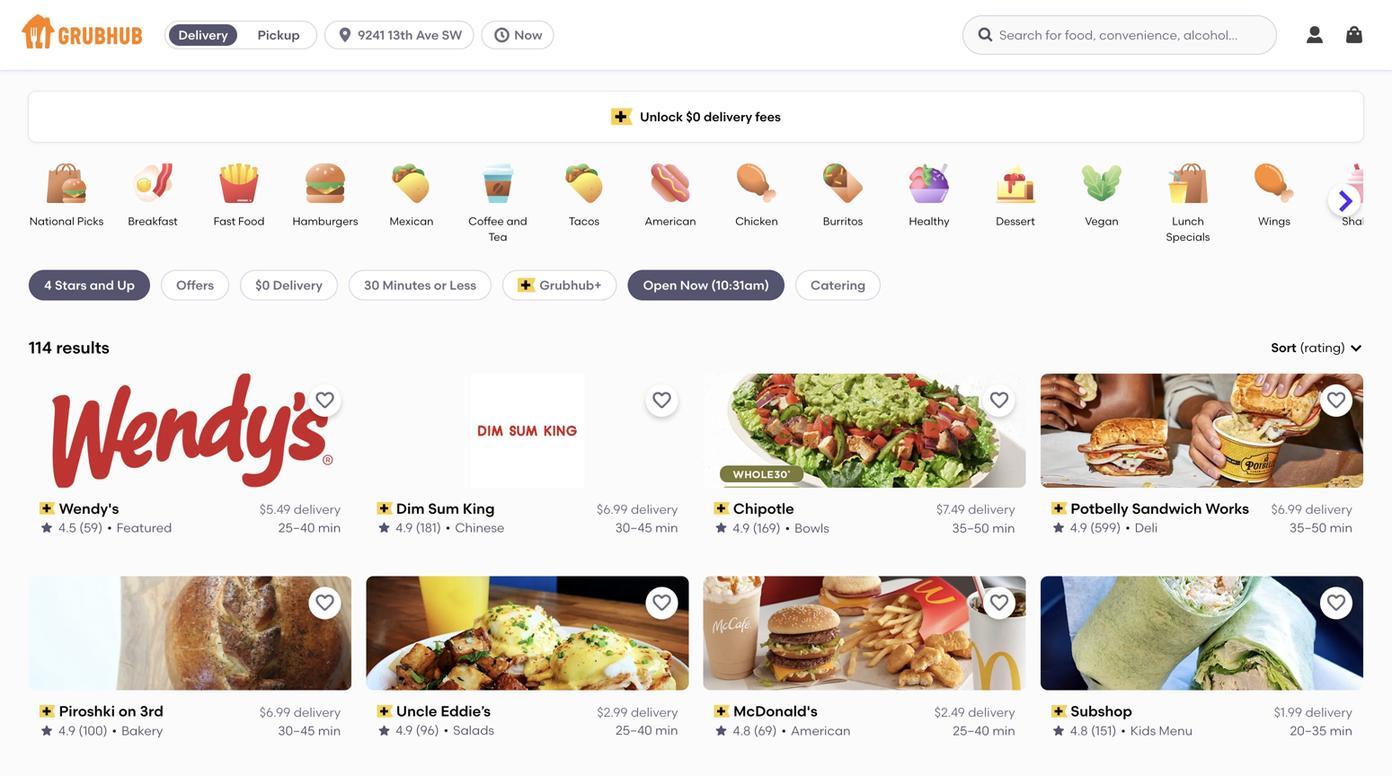 Task type: vqa. For each thing, say whether or not it's contained in the screenshot.
)
yes



Task type: describe. For each thing, give the bounding box(es) containing it.
)
[[1342, 340, 1346, 356]]

• chinese
[[446, 520, 505, 536]]

(
[[1301, 340, 1305, 356]]

1 vertical spatial delivery
[[273, 278, 323, 293]]

potbelly
[[1071, 500, 1129, 518]]

4.9 (100)
[[58, 724, 107, 739]]

4.9 for chipotle
[[733, 520, 750, 536]]

• for subshop
[[1121, 724, 1126, 739]]

dim sum king logo image
[[471, 374, 585, 488]]

salads
[[453, 724, 495, 739]]

save this restaurant image for chipotle
[[989, 390, 1010, 412]]

lunch specials
[[1167, 215, 1211, 244]]

open
[[643, 278, 677, 293]]

star icon image for chipotle
[[714, 521, 729, 535]]

3rd
[[140, 703, 164, 721]]

on
[[119, 703, 136, 721]]

• bakery
[[112, 724, 163, 739]]

$5.49
[[260, 502, 291, 518]]

mcdonald's logo image
[[704, 577, 1026, 691]]

subscription pass image for wendy's
[[40, 503, 55, 515]]

• for piroshki on 3rd
[[112, 724, 117, 739]]

svg image
[[336, 26, 354, 44]]

$6.99 for works
[[1272, 502, 1303, 518]]

bowls
[[795, 520, 830, 536]]

potbelly sandwich works logo image
[[1041, 374, 1364, 488]]

dessert
[[996, 215, 1036, 228]]

star icon image for wendy's
[[40, 521, 54, 535]]

$7.49 delivery
[[937, 502, 1016, 518]]

subshop
[[1071, 703, 1133, 721]]

(10:31am)
[[712, 278, 770, 293]]

save this restaurant button for potbelly sandwich works
[[1321, 385, 1353, 417]]

open now (10:31am)
[[643, 278, 770, 293]]

sum
[[428, 500, 459, 518]]

stars
[[55, 278, 87, 293]]

fast food
[[214, 215, 265, 228]]

min for wendy's
[[318, 520, 341, 536]]

national picks image
[[35, 164, 98, 203]]

uncle eddie's logo image
[[366, 577, 689, 691]]

chipotle logo image
[[704, 374, 1026, 488]]

tacos
[[569, 215, 600, 228]]

4.5
[[58, 520, 76, 536]]

save this restaurant button for mcdonald's
[[983, 588, 1016, 620]]

delivery for uncle eddie's
[[631, 705, 678, 721]]

chipotle
[[734, 500, 795, 518]]

30–45 for piroshki on 3rd
[[278, 724, 315, 739]]

grubhub+
[[540, 278, 602, 293]]

kids
[[1131, 724, 1156, 739]]

(181)
[[416, 520, 441, 536]]

30–45 for dim sum king
[[616, 520, 653, 536]]

(151)
[[1092, 724, 1117, 739]]

4.9 for dim sum king
[[396, 520, 413, 536]]

hamburgers
[[293, 215, 358, 228]]

4.9 (599)
[[1071, 520, 1121, 536]]

0 horizontal spatial and
[[90, 278, 114, 293]]

chinese
[[455, 520, 505, 536]]

• for dim sum king
[[446, 520, 451, 536]]

none field containing sort
[[1272, 339, 1364, 357]]

save this restaurant image for subshop
[[1326, 593, 1348, 615]]

wendy's
[[59, 500, 119, 518]]

coffee
[[469, 215, 504, 228]]

potbelly sandwich works
[[1071, 500, 1250, 518]]

save this restaurant image for uncle eddie's
[[651, 593, 673, 615]]

now button
[[481, 21, 562, 49]]

mcdonald's
[[734, 703, 818, 721]]

lunch specials image
[[1157, 164, 1220, 203]]

min for potbelly sandwich works
[[1330, 520, 1353, 536]]

national picks
[[29, 215, 104, 228]]

(96)
[[416, 724, 439, 739]]

4.8 (151)
[[1071, 724, 1117, 739]]

114
[[29, 338, 52, 358]]

$6.99 for 3rd
[[260, 705, 291, 721]]

delivery for dim sum king
[[631, 502, 678, 518]]

tea
[[489, 231, 508, 244]]

$2.49
[[935, 705, 966, 721]]

piroshki on 3rd logo image
[[29, 577, 352, 691]]

$6.99 for king
[[597, 502, 628, 518]]

25–40 min for uncle eddie's
[[616, 724, 678, 739]]

wings image
[[1244, 164, 1306, 203]]

vegan
[[1086, 215, 1119, 228]]

4.9 (181)
[[396, 520, 441, 536]]

sandwich
[[1133, 500, 1203, 518]]

american image
[[639, 164, 702, 203]]

4.5 (59)
[[58, 520, 103, 536]]

35–50 min for potbelly sandwich works
[[1290, 520, 1353, 536]]

burritos image
[[812, 164, 875, 203]]

4.9 for potbelly sandwich works
[[1071, 520, 1088, 536]]

sort ( rating )
[[1272, 340, 1346, 356]]

main navigation navigation
[[0, 0, 1393, 70]]

$2.99
[[597, 705, 628, 721]]

• for mcdonald's
[[782, 724, 787, 739]]

vegan image
[[1071, 164, 1134, 203]]

pickup button
[[241, 21, 317, 49]]

chicken
[[736, 215, 778, 228]]

(169)
[[753, 520, 781, 536]]

(59)
[[79, 520, 103, 536]]

save this restaurant image for piroshki on 3rd
[[314, 593, 336, 615]]

featured
[[117, 520, 172, 536]]

1 vertical spatial american
[[791, 724, 851, 739]]

healthy image
[[898, 164, 961, 203]]

• for chipotle
[[786, 520, 791, 536]]

healthy
[[909, 215, 950, 228]]

save this restaurant button for dim sum king
[[646, 385, 678, 417]]

specials
[[1167, 231, 1211, 244]]

4.8 for mcdonald's
[[733, 724, 751, 739]]

uncle
[[396, 703, 437, 721]]

food
[[238, 215, 265, 228]]

20–35 min
[[1291, 724, 1353, 739]]

fast
[[214, 215, 236, 228]]

• for potbelly sandwich works
[[1126, 520, 1131, 536]]

• deli
[[1126, 520, 1158, 536]]

save this restaurant image for dim sum king
[[651, 390, 673, 412]]

$7.49
[[937, 502, 966, 518]]

grubhub plus flag logo image for unlock $0 delivery fees
[[612, 108, 633, 125]]

eddie's
[[441, 703, 491, 721]]

min for mcdonald's
[[993, 724, 1016, 739]]

delivery for chipotle
[[969, 502, 1016, 518]]

fast food image
[[208, 164, 271, 203]]

$0 delivery
[[255, 278, 323, 293]]

save this restaurant button for uncle eddie's
[[646, 588, 678, 620]]

delivery for wendy's
[[294, 502, 341, 518]]

• bowls
[[786, 520, 830, 536]]

offers
[[176, 278, 214, 293]]

svg image inside field
[[1350, 341, 1364, 355]]

30–45 min for dim sum king
[[616, 520, 678, 536]]

delivery for subshop
[[1306, 705, 1353, 721]]

save this restaurant button for chipotle
[[983, 385, 1016, 417]]

minutes
[[383, 278, 431, 293]]

• featured
[[107, 520, 172, 536]]

9241 13th ave sw button
[[325, 21, 481, 49]]

bakery
[[121, 724, 163, 739]]

delivery for potbelly sandwich works
[[1306, 502, 1353, 518]]

coffee and tea
[[469, 215, 528, 244]]

subscription pass image for chipotle
[[714, 503, 730, 515]]

wendy's logo image
[[29, 374, 352, 488]]

up
[[117, 278, 135, 293]]



Task type: locate. For each thing, give the bounding box(es) containing it.
less
[[450, 278, 477, 293]]

0 horizontal spatial 25–40
[[278, 520, 315, 536]]

1 vertical spatial grubhub plus flag logo image
[[518, 278, 536, 293]]

1 vertical spatial 30–45
[[278, 724, 315, 739]]

uncle eddie's
[[396, 703, 491, 721]]

0 vertical spatial delivery
[[178, 27, 228, 43]]

menu
[[1159, 724, 1193, 739]]

1 horizontal spatial delivery
[[273, 278, 323, 293]]

1 35–50 min from the left
[[953, 520, 1016, 536]]

1 vertical spatial now
[[680, 278, 709, 293]]

subscription pass image for dim sum king
[[377, 503, 393, 515]]

4.9 left the (100)
[[58, 724, 76, 739]]

0 horizontal spatial grubhub plus flag logo image
[[518, 278, 536, 293]]

coffee and tea image
[[467, 164, 530, 203]]

$0
[[686, 109, 701, 124], [255, 278, 270, 293]]

1 horizontal spatial now
[[680, 278, 709, 293]]

• right (169) at right
[[786, 520, 791, 536]]

save this restaurant image for mcdonald's
[[989, 593, 1010, 615]]

0 horizontal spatial subscription pass image
[[40, 706, 55, 718]]

grubhub plus flag logo image left grubhub+
[[518, 278, 536, 293]]

star icon image for dim sum king
[[377, 521, 391, 535]]

• right (69)
[[782, 724, 787, 739]]

9241
[[358, 27, 385, 43]]

subshop logo image
[[1041, 577, 1364, 691]]

0 vertical spatial grubhub plus flag logo image
[[612, 108, 633, 125]]

american down the american image
[[645, 215, 696, 228]]

• salads
[[444, 724, 495, 739]]

35–50 min for chipotle
[[953, 520, 1016, 536]]

0 horizontal spatial save this restaurant image
[[314, 390, 336, 412]]

delivery inside 'button'
[[178, 27, 228, 43]]

dim sum king
[[396, 500, 495, 518]]

subscription pass image for subshop
[[1052, 706, 1068, 718]]

catering
[[811, 278, 866, 293]]

• down "piroshki on 3rd"
[[112, 724, 117, 739]]

chicken image
[[726, 164, 789, 203]]

30
[[364, 278, 380, 293]]

save this restaurant image for wendy's
[[314, 390, 336, 412]]

4.9 for piroshki on 3rd
[[58, 724, 76, 739]]

30–45
[[616, 520, 653, 536], [278, 724, 315, 739]]

star icon image left 4.8 (69)
[[714, 724, 729, 739]]

min for dim sum king
[[656, 520, 678, 536]]

save this restaurant image for potbelly sandwich works
[[1326, 390, 1348, 412]]

subscription pass image left the mcdonald's
[[714, 706, 730, 718]]

min for chipotle
[[993, 520, 1016, 536]]

• right (59)
[[107, 520, 112, 536]]

(599)
[[1091, 520, 1121, 536]]

grubhub plus flag logo image for grubhub+
[[518, 278, 536, 293]]

subscription pass image left potbelly
[[1052, 503, 1068, 515]]

deli
[[1135, 520, 1158, 536]]

wings
[[1259, 215, 1291, 228]]

delivery button
[[166, 21, 241, 49]]

1 horizontal spatial $0
[[686, 109, 701, 124]]

4.8 (69)
[[733, 724, 777, 739]]

Search for food, convenience, alcohol... search field
[[963, 15, 1278, 55]]

4.8 for subshop
[[1071, 724, 1088, 739]]

• kids menu
[[1121, 724, 1193, 739]]

save this restaurant button
[[309, 385, 341, 417], [646, 385, 678, 417], [983, 385, 1016, 417], [1321, 385, 1353, 417], [309, 588, 341, 620], [646, 588, 678, 620], [983, 588, 1016, 620], [1321, 588, 1353, 620]]

0 vertical spatial $0
[[686, 109, 701, 124]]

0 horizontal spatial 30–45
[[278, 724, 315, 739]]

2 35–50 min from the left
[[1290, 520, 1353, 536]]

30–45 min for piroshki on 3rd
[[278, 724, 341, 739]]

and up tea
[[507, 215, 528, 228]]

subscription pass image for mcdonald's
[[714, 706, 730, 718]]

4.9 (169)
[[733, 520, 781, 536]]

star icon image for uncle eddie's
[[377, 724, 391, 739]]

0 horizontal spatial $6.99 delivery
[[260, 705, 341, 721]]

subscription pass image for piroshki on 3rd
[[40, 706, 55, 718]]

mexican
[[390, 215, 434, 228]]

1 horizontal spatial grubhub plus flag logo image
[[612, 108, 633, 125]]

save this restaurant image
[[314, 390, 336, 412], [989, 593, 1010, 615], [1326, 593, 1348, 615]]

• right (96) on the left
[[444, 724, 449, 739]]

0 horizontal spatial 30–45 min
[[278, 724, 341, 739]]

1 horizontal spatial save this restaurant image
[[989, 593, 1010, 615]]

1 horizontal spatial 25–40
[[616, 724, 653, 739]]

sw
[[442, 27, 462, 43]]

0 horizontal spatial 35–50
[[953, 520, 990, 536]]

min for piroshki on 3rd
[[318, 724, 341, 739]]

1 horizontal spatial american
[[791, 724, 851, 739]]

0 horizontal spatial delivery
[[178, 27, 228, 43]]

pickup
[[258, 27, 300, 43]]

1 vertical spatial and
[[90, 278, 114, 293]]

national
[[29, 215, 75, 228]]

dessert image
[[985, 164, 1047, 203]]

0 horizontal spatial 35–50 min
[[953, 520, 1016, 536]]

save this restaurant button for wendy's
[[309, 385, 341, 417]]

unlock
[[640, 109, 683, 124]]

and inside coffee and tea
[[507, 215, 528, 228]]

svg image
[[1305, 24, 1326, 46], [1344, 24, 1366, 46], [493, 26, 511, 44], [977, 26, 995, 44], [1350, 341, 1364, 355]]

25–40 down the $5.49 delivery
[[278, 520, 315, 536]]

1 4.8 from the left
[[733, 724, 751, 739]]

burritos
[[823, 215, 863, 228]]

now right sw
[[515, 27, 543, 43]]

35–50 for potbelly sandwich works
[[1290, 520, 1327, 536]]

• down dim sum king at the left of page
[[446, 520, 451, 536]]

delivery down hamburgers
[[273, 278, 323, 293]]

4.9 for uncle eddie's
[[396, 724, 413, 739]]

4.8 left (69)
[[733, 724, 751, 739]]

fees
[[756, 109, 781, 124]]

25–40 min
[[278, 520, 341, 536], [616, 724, 678, 739], [953, 724, 1016, 739]]

30–45 min
[[616, 520, 678, 536], [278, 724, 341, 739]]

picks
[[77, 215, 104, 228]]

1 horizontal spatial 4.8
[[1071, 724, 1088, 739]]

1 horizontal spatial 25–40 min
[[616, 724, 678, 739]]

35–50 min
[[953, 520, 1016, 536], [1290, 520, 1353, 536]]

$1.99
[[1275, 705, 1303, 721]]

• for wendy's
[[107, 520, 112, 536]]

25–40 min down $2.49 delivery
[[953, 724, 1016, 739]]

2 4.8 from the left
[[1071, 724, 1088, 739]]

• left deli
[[1126, 520, 1131, 536]]

lunch
[[1173, 215, 1205, 228]]

$0 down food
[[255, 278, 270, 293]]

• right the "(151)" on the bottom right of the page
[[1121, 724, 1126, 739]]

star icon image left 4.9 (100)
[[40, 724, 54, 739]]

$5.49 delivery
[[260, 502, 341, 518]]

delivery
[[704, 109, 753, 124], [294, 502, 341, 518], [631, 502, 678, 518], [969, 502, 1016, 518], [1306, 502, 1353, 518], [294, 705, 341, 721], [631, 705, 678, 721], [969, 705, 1016, 721], [1306, 705, 1353, 721]]

delivery for piroshki on 3rd
[[294, 705, 341, 721]]

4
[[44, 278, 52, 293]]

now right open
[[680, 278, 709, 293]]

delivery left pickup
[[178, 27, 228, 43]]

breakfast
[[128, 215, 178, 228]]

save this restaurant button for piroshki on 3rd
[[309, 588, 341, 620]]

0 vertical spatial american
[[645, 215, 696, 228]]

$6.99 delivery for dim sum king
[[597, 502, 678, 518]]

(100)
[[79, 724, 107, 739]]

0 horizontal spatial 4.8
[[733, 724, 751, 739]]

2 horizontal spatial $6.99 delivery
[[1272, 502, 1353, 518]]

25–40 for mcdonald's
[[953, 724, 990, 739]]

25–40 min down $2.99 delivery at the bottom left of page
[[616, 724, 678, 739]]

$1.99 delivery
[[1275, 705, 1353, 721]]

subscription pass image for potbelly sandwich works
[[1052, 503, 1068, 515]]

rating
[[1305, 340, 1342, 356]]

4.9 down dim
[[396, 520, 413, 536]]

1 horizontal spatial subscription pass image
[[714, 706, 730, 718]]

shakes image
[[1330, 164, 1393, 203]]

3 subscription pass image from the left
[[1052, 706, 1068, 718]]

king
[[463, 500, 495, 518]]

and
[[507, 215, 528, 228], [90, 278, 114, 293]]

min for uncle eddie's
[[656, 724, 678, 739]]

1 horizontal spatial $6.99
[[597, 502, 628, 518]]

star icon image for mcdonald's
[[714, 724, 729, 739]]

star icon image left 4.8 (151)
[[1052, 724, 1066, 739]]

ave
[[416, 27, 439, 43]]

delivery for mcdonald's
[[969, 705, 1016, 721]]

25–40 min for mcdonald's
[[953, 724, 1016, 739]]

1 horizontal spatial $6.99 delivery
[[597, 502, 678, 518]]

star icon image left 4.9 (169)
[[714, 521, 729, 535]]

1 horizontal spatial 35–50 min
[[1290, 520, 1353, 536]]

$0 right unlock
[[686, 109, 701, 124]]

star icon image for piroshki on 3rd
[[40, 724, 54, 739]]

grubhub plus flag logo image left unlock
[[612, 108, 633, 125]]

min for subshop
[[1330, 724, 1353, 739]]

0 horizontal spatial 25–40 min
[[278, 520, 341, 536]]

2 horizontal spatial 25–40
[[953, 724, 990, 739]]

subscription pass image left wendy's
[[40, 503, 55, 515]]

american down the mcdonald's
[[791, 724, 851, 739]]

2 subscription pass image from the left
[[714, 706, 730, 718]]

35–50
[[953, 520, 990, 536], [1290, 520, 1327, 536]]

4.9 (96)
[[396, 724, 439, 739]]

results
[[56, 338, 110, 358]]

2 horizontal spatial subscription pass image
[[1052, 706, 1068, 718]]

subscription pass image left chipotle
[[714, 503, 730, 515]]

35–50 for chipotle
[[953, 520, 990, 536]]

9241 13th ave sw
[[358, 27, 462, 43]]

4.9 left the (599) at the bottom right of page
[[1071, 520, 1088, 536]]

min
[[318, 520, 341, 536], [656, 520, 678, 536], [993, 520, 1016, 536], [1330, 520, 1353, 536], [318, 724, 341, 739], [656, 724, 678, 739], [993, 724, 1016, 739], [1330, 724, 1353, 739]]

hamburgers image
[[294, 164, 357, 203]]

dim
[[396, 500, 425, 518]]

piroshki on 3rd
[[59, 703, 164, 721]]

1 35–50 from the left
[[953, 520, 990, 536]]

subscription pass image left subshop
[[1052, 706, 1068, 718]]

tacos image
[[553, 164, 616, 203]]

$6.99 delivery for potbelly sandwich works
[[1272, 502, 1353, 518]]

american
[[645, 215, 696, 228], [791, 724, 851, 739]]

25–40 down $2.99 delivery at the bottom left of page
[[616, 724, 653, 739]]

1 horizontal spatial 35–50
[[1290, 520, 1327, 536]]

0 vertical spatial now
[[515, 27, 543, 43]]

0 horizontal spatial $6.99
[[260, 705, 291, 721]]

13th
[[388, 27, 413, 43]]

None field
[[1272, 339, 1364, 357]]

subscription pass image
[[40, 503, 55, 515], [377, 503, 393, 515], [714, 503, 730, 515], [1052, 503, 1068, 515], [377, 706, 393, 718]]

save this restaurant image
[[651, 390, 673, 412], [989, 390, 1010, 412], [1326, 390, 1348, 412], [314, 593, 336, 615], [651, 593, 673, 615]]

save this restaurant button for subshop
[[1321, 588, 1353, 620]]

subscription pass image left uncle
[[377, 706, 393, 718]]

subscription pass image left dim
[[377, 503, 393, 515]]

4.9 left (169) at right
[[733, 520, 750, 536]]

4 stars and up
[[44, 278, 135, 293]]

star icon image for subshop
[[1052, 724, 1066, 739]]

30 minutes or less
[[364, 278, 477, 293]]

star icon image left 4.5
[[40, 521, 54, 535]]

4.8 left the "(151)" on the bottom right of the page
[[1071, 724, 1088, 739]]

grubhub plus flag logo image
[[612, 108, 633, 125], [518, 278, 536, 293]]

subscription pass image left piroshki
[[40, 706, 55, 718]]

0 vertical spatial 30–45 min
[[616, 520, 678, 536]]

0 vertical spatial and
[[507, 215, 528, 228]]

subscription pass image for uncle eddie's
[[377, 706, 393, 718]]

star icon image left 4.9 (599)
[[1052, 521, 1066, 535]]

0 horizontal spatial $0
[[255, 278, 270, 293]]

mexican image
[[380, 164, 443, 203]]

2 horizontal spatial 25–40 min
[[953, 724, 1016, 739]]

25–40 min down the $5.49 delivery
[[278, 520, 341, 536]]

114 results
[[29, 338, 110, 358]]

0 vertical spatial 30–45
[[616, 520, 653, 536]]

sort
[[1272, 340, 1297, 356]]

2 horizontal spatial save this restaurant image
[[1326, 593, 1348, 615]]

0 horizontal spatial now
[[515, 27, 543, 43]]

25–40 min for wendy's
[[278, 520, 341, 536]]

star icon image for potbelly sandwich works
[[1052, 521, 1066, 535]]

star icon image left the 4.9 (181) on the bottom of the page
[[377, 521, 391, 535]]

works
[[1206, 500, 1250, 518]]

unlock $0 delivery fees
[[640, 109, 781, 124]]

$2.99 delivery
[[597, 705, 678, 721]]

2 35–50 from the left
[[1290, 520, 1327, 536]]

$6.99 delivery for piroshki on 3rd
[[260, 705, 341, 721]]

1 vertical spatial 30–45 min
[[278, 724, 341, 739]]

• american
[[782, 724, 851, 739]]

breakfast image
[[121, 164, 184, 203]]

1 horizontal spatial 30–45 min
[[616, 520, 678, 536]]

0 horizontal spatial american
[[645, 215, 696, 228]]

(69)
[[754, 724, 777, 739]]

$6.99
[[597, 502, 628, 518], [1272, 502, 1303, 518], [260, 705, 291, 721]]

25–40 down $2.49 delivery
[[953, 724, 990, 739]]

• for uncle eddie's
[[444, 724, 449, 739]]

star icon image
[[40, 521, 54, 535], [377, 521, 391, 535], [714, 521, 729, 535], [1052, 521, 1066, 535], [40, 724, 54, 739], [377, 724, 391, 739], [714, 724, 729, 739], [1052, 724, 1066, 739]]

1 vertical spatial $0
[[255, 278, 270, 293]]

and left up
[[90, 278, 114, 293]]

4.9 down uncle
[[396, 724, 413, 739]]

1 horizontal spatial and
[[507, 215, 528, 228]]

25–40 for wendy's
[[278, 520, 315, 536]]

$2.49 delivery
[[935, 705, 1016, 721]]

4.8
[[733, 724, 751, 739], [1071, 724, 1088, 739]]

svg image inside now button
[[493, 26, 511, 44]]

now inside button
[[515, 27, 543, 43]]

piroshki
[[59, 703, 115, 721]]

25–40 for uncle eddie's
[[616, 724, 653, 739]]

star icon image left 4.9 (96)
[[377, 724, 391, 739]]

1 subscription pass image from the left
[[40, 706, 55, 718]]

2 horizontal spatial $6.99
[[1272, 502, 1303, 518]]

subscription pass image
[[40, 706, 55, 718], [714, 706, 730, 718], [1052, 706, 1068, 718]]

1 horizontal spatial 30–45
[[616, 520, 653, 536]]



